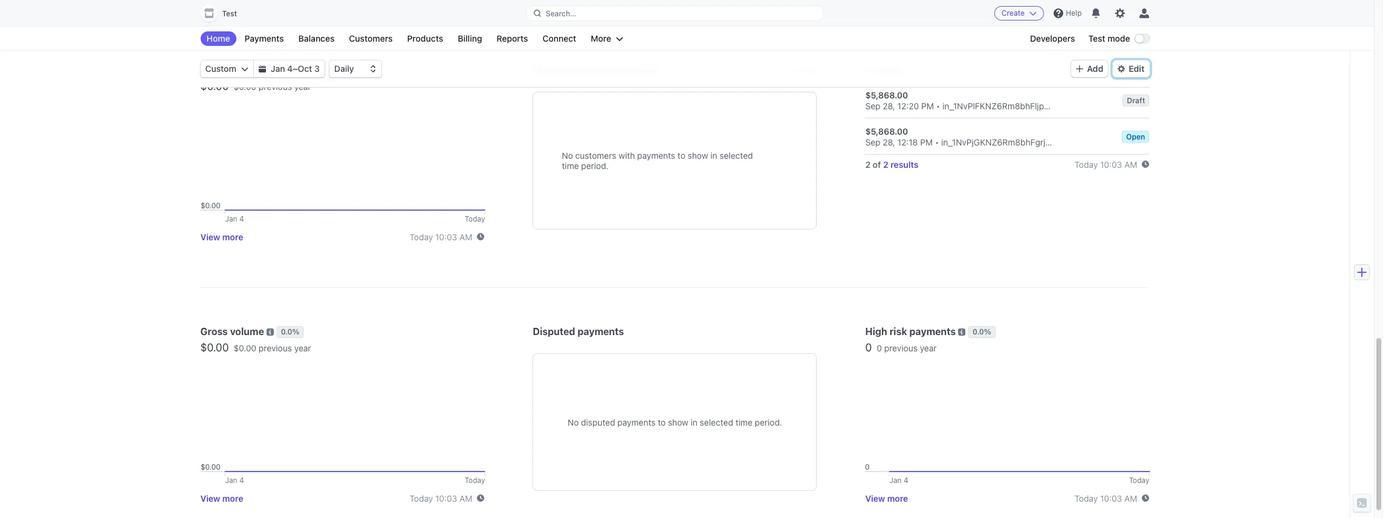 Task type: describe. For each thing, give the bounding box(es) containing it.
today for spend per customer
[[410, 232, 433, 242]]

gross volume
[[200, 326, 264, 337]]

high
[[865, 326, 887, 337]]

balances
[[298, 33, 335, 44]]

–
[[293, 63, 298, 74]]

$0.00 $0.00 previous year for volume
[[200, 342, 311, 354]]

create button
[[994, 6, 1044, 21]]

create
[[1002, 8, 1025, 18]]

4
[[287, 63, 293, 74]]

jan
[[271, 63, 285, 74]]

view for gross volume
[[200, 494, 220, 504]]

volume
[[230, 326, 264, 337]]

previous for risk
[[884, 343, 918, 354]]

svg image
[[241, 65, 248, 73]]

$5,868.00 sep 28, 12:18 pm • in_1nvpjgknz6rm8bhfgrj0zcmj
[[865, 126, 1072, 147]]

pm for 12:20
[[921, 101, 934, 111]]

payments right risk
[[910, 326, 956, 337]]

billing link
[[452, 31, 488, 46]]

by
[[605, 65, 616, 76]]

disputed payments
[[533, 326, 624, 337]]

pm for 12:18
[[920, 137, 933, 147]]

1 vertical spatial selected
[[700, 417, 733, 428]]

svg image
[[259, 65, 266, 73]]

all time
[[788, 65, 817, 75]]

connect
[[543, 33, 576, 44]]

draft
[[1127, 96, 1145, 105]]

open
[[1126, 132, 1145, 141]]

results
[[891, 159, 919, 170]]

2 2 from the left
[[883, 159, 889, 170]]

search…
[[546, 9, 576, 18]]

no disputed payments to show in selected time period.
[[568, 417, 782, 428]]

in_1nvpjgknz6rm8bhfgrj0zcmj
[[941, 137, 1072, 147]]

info image
[[266, 329, 274, 336]]

sep for sep 28, 12:18 pm • in_1nvpjgknz6rm8bhfgrj0zcmj
[[865, 137, 881, 147]]

customer
[[251, 65, 295, 76]]

$0.00 down volume
[[234, 343, 256, 354]]

today for gross volume
[[410, 494, 433, 504]]

products link
[[401, 31, 449, 46]]

previous for per
[[259, 82, 292, 92]]

1 vertical spatial in
[[691, 417, 698, 428]]

gross
[[200, 326, 228, 337]]

customers for by
[[552, 65, 602, 76]]

test for test mode
[[1089, 33, 1106, 44]]

12:20
[[898, 101, 919, 111]]

10:03 for gross volume
[[435, 494, 457, 504]]

view more link for spend
[[200, 232, 243, 242]]

in_1nvplfknz6rm8bhfljpajfui
[[943, 101, 1065, 111]]

am for spend per customer
[[460, 232, 472, 242]]

$5,868.00 for 12:20
[[865, 90, 908, 100]]

1 2 from the left
[[865, 159, 871, 170]]

mode
[[1108, 33, 1130, 44]]

more for per
[[222, 232, 243, 242]]

previous for volume
[[259, 343, 292, 354]]

today for high risk payments
[[1075, 494, 1098, 504]]

$5,868.00 sep 28, 12:20 pm • in_1nvplfknz6rm8bhfljpajfui
[[865, 90, 1065, 111]]

3
[[314, 63, 320, 74]]

reports link
[[491, 31, 534, 46]]

• for in_1nvplfknz6rm8bhfljpajfui
[[936, 101, 940, 111]]

1 horizontal spatial time period.
[[736, 417, 782, 428]]

payments right the disputed
[[618, 417, 656, 428]]

no for no customers with payments to show in selected time period.
[[562, 151, 573, 161]]

billing
[[458, 33, 482, 44]]

spend
[[618, 65, 647, 76]]

Search… text field
[[526, 6, 824, 21]]

$0.00 down spend
[[200, 80, 229, 93]]

time
[[800, 65, 817, 75]]

invoices grid
[[865, 82, 1150, 155]]

add
[[1087, 63, 1104, 74]]

top customers by spend
[[533, 65, 647, 76]]

view more for gross
[[200, 494, 243, 504]]

1 vertical spatial to
[[658, 417, 666, 428]]

info image for $0.00
[[298, 67, 305, 74]]

oct
[[298, 63, 312, 74]]

no customers with payments to show in selected time period.
[[562, 151, 753, 171]]

year for high risk payments
[[920, 343, 937, 354]]

per
[[233, 65, 248, 76]]

view more link for gross
[[200, 494, 243, 504]]

view more for spend
[[200, 232, 243, 242]]

0.0% for $0.00
[[281, 328, 300, 337]]

1 cell from the top
[[865, 89, 1150, 111]]

28, for 12:18
[[883, 137, 895, 147]]

0.0% for 0
[[973, 328, 991, 337]]

2 of 2 results
[[865, 159, 919, 170]]

more for volume
[[222, 494, 243, 504]]

customers link
[[343, 31, 399, 46]]

0 0 previous year
[[865, 342, 937, 354]]

view for spend per customer
[[200, 232, 220, 242]]

connect link
[[537, 31, 582, 46]]

all
[[788, 65, 798, 75]]

Search… search field
[[526, 6, 824, 21]]

today 10:03 am for high risk payments
[[1075, 494, 1137, 504]]

disputed
[[581, 417, 615, 428]]



Task type: vqa. For each thing, say whether or not it's contained in the screenshot.
Edit button
yes



Task type: locate. For each thing, give the bounding box(es) containing it.
$5,868.00 inside $5,868.00 sep 28, 12:18 pm • in_1nvpjgknz6rm8bhfgrj0zcmj
[[865, 126, 908, 136]]

no left with
[[562, 151, 573, 161]]

$5,868.00 up 12:20
[[865, 90, 908, 100]]

$5,868.00 inside $5,868.00 sep 28, 12:20 pm • in_1nvplfknz6rm8bhfljpajfui
[[865, 90, 908, 100]]

edit button
[[1113, 60, 1150, 77]]

0 vertical spatial to
[[678, 151, 685, 161]]

view more
[[200, 232, 243, 242], [200, 494, 243, 504], [865, 494, 908, 504]]

1 vertical spatial no
[[568, 417, 579, 428]]

custom
[[205, 63, 236, 74]]

1 horizontal spatial 2
[[883, 159, 889, 170]]

10:03
[[1100, 159, 1122, 170], [435, 232, 457, 242], [435, 494, 457, 504], [1100, 494, 1122, 504]]

$5,868.00 up 12:18
[[865, 126, 908, 136]]

28, left 12:20
[[883, 101, 895, 111]]

time period. inside no customers with payments to show in selected time period.
[[562, 161, 609, 171]]

toolbar containing add
[[1071, 60, 1150, 77]]

test button
[[200, 5, 249, 22]]

show
[[688, 151, 708, 161], [668, 417, 689, 428]]

view more link
[[200, 232, 243, 242], [200, 494, 243, 504], [865, 494, 908, 504]]

edit
[[1129, 63, 1145, 74]]

spend
[[200, 65, 230, 76]]

$0.00 $0.00 previous year down spend per customer
[[200, 80, 311, 93]]

1 vertical spatial time period.
[[736, 417, 782, 428]]

home link
[[200, 31, 236, 46]]

previous down customer
[[259, 82, 292, 92]]

payments link
[[239, 31, 290, 46]]

2
[[865, 159, 871, 170], [883, 159, 889, 170]]

• for in_1nvpjgknz6rm8bhfgrj0zcmj
[[935, 137, 939, 147]]

previous inside 0 0 previous year
[[884, 343, 918, 354]]

top
[[533, 65, 550, 76]]

0 horizontal spatial time period.
[[562, 161, 609, 171]]

developers
[[1030, 33, 1075, 44]]

info image for 0
[[958, 329, 966, 336]]

no inside no customers with payments to show in selected time period.
[[562, 151, 573, 161]]

28, inside $5,868.00 sep 28, 12:18 pm • in_1nvpjgknz6rm8bhfgrj0zcmj
[[883, 137, 895, 147]]

2 28, from the top
[[883, 137, 895, 147]]

more
[[591, 33, 611, 44]]

pm inside $5,868.00 sep 28, 12:18 pm • in_1nvpjgknz6rm8bhfgrj0zcmj
[[920, 137, 933, 147]]

1 $5,868.00 from the top
[[865, 90, 908, 100]]

info image right spend
[[650, 67, 657, 74]]

with
[[619, 151, 635, 161]]

cell down in_1nvplfknz6rm8bhfljpajfui
[[865, 125, 1150, 147]]

show inside no customers with payments to show in selected time period.
[[688, 151, 708, 161]]

0 horizontal spatial to
[[658, 417, 666, 428]]

28,
[[883, 101, 895, 111], [883, 137, 895, 147]]

2 $0.00 $0.00 previous year from the top
[[200, 342, 311, 354]]

of
[[873, 159, 881, 170]]

payments inside no customers with payments to show in selected time period.
[[637, 151, 675, 161]]

0 vertical spatial $5,868.00
[[865, 90, 908, 100]]

sep for sep 28, 12:20 pm • in_1nvplfknz6rm8bhfljpajfui
[[865, 101, 881, 111]]

today
[[1075, 159, 1098, 170], [410, 232, 433, 242], [410, 494, 433, 504], [1075, 494, 1098, 504]]

10:03 for high risk payments
[[1100, 494, 1122, 504]]

0 inside 0 0 previous year
[[877, 343, 882, 354]]

test inside test button
[[222, 9, 237, 18]]

$0.00 $0.00 previous year down volume
[[200, 342, 311, 354]]

0 vertical spatial $0.00 $0.00 previous year
[[200, 80, 311, 93]]

pm right 12:20
[[921, 101, 934, 111]]

2 sep from the top
[[865, 137, 881, 147]]

•
[[936, 101, 940, 111], [935, 137, 939, 147]]

customers left by
[[552, 65, 602, 76]]

customers for with
[[575, 151, 616, 161]]

today 10:03 am
[[1075, 159, 1137, 170], [410, 232, 472, 242], [410, 494, 472, 504], [1075, 494, 1137, 504]]

• inside $5,868.00 sep 28, 12:20 pm • in_1nvplfknz6rm8bhfljpajfui
[[936, 101, 940, 111]]

1 sep from the top
[[865, 101, 881, 111]]

custom button
[[200, 60, 253, 77]]

payments
[[637, 151, 675, 161], [578, 326, 624, 337], [910, 326, 956, 337], [618, 417, 656, 428]]

test mode
[[1089, 33, 1130, 44]]

previous
[[259, 82, 292, 92], [259, 343, 292, 354], [884, 343, 918, 354]]

view more for high
[[865, 494, 908, 504]]

1 vertical spatial •
[[935, 137, 939, 147]]

sep inside $5,868.00 sep 28, 12:20 pm • in_1nvplfknz6rm8bhfljpajfui
[[865, 101, 881, 111]]

pm right 12:18
[[920, 137, 933, 147]]

to inside no customers with payments to show in selected time period.
[[678, 151, 685, 161]]

previous down info image
[[259, 343, 292, 354]]

year
[[294, 82, 311, 92], [294, 343, 311, 354], [920, 343, 937, 354]]

add button
[[1071, 60, 1108, 77]]

1 horizontal spatial to
[[678, 151, 685, 161]]

0 horizontal spatial in
[[691, 417, 698, 428]]

test up home
[[222, 9, 237, 18]]

0 horizontal spatial info image
[[298, 67, 305, 74]]

1 vertical spatial show
[[668, 417, 689, 428]]

0 horizontal spatial 0.0%
[[281, 328, 300, 337]]

disputed
[[533, 326, 575, 337]]

info image right 4
[[298, 67, 305, 74]]

test left mode
[[1089, 33, 1106, 44]]

1 vertical spatial cell
[[865, 125, 1150, 147]]

cell up in_1nvpjgknz6rm8bhfgrj0zcmj
[[865, 89, 1150, 111]]

view
[[200, 232, 220, 242], [200, 494, 220, 504], [865, 494, 885, 504]]

1 vertical spatial pm
[[920, 137, 933, 147]]

pm
[[921, 101, 934, 111], [920, 137, 933, 147]]

year inside 0 0 previous year
[[920, 343, 937, 354]]

1 horizontal spatial 0.0%
[[973, 328, 991, 337]]

test for test
[[222, 9, 237, 18]]

time period.
[[562, 161, 609, 171], [736, 417, 782, 428]]

1 horizontal spatial info image
[[650, 67, 657, 74]]

1 $0.00 $0.00 previous year from the top
[[200, 80, 311, 93]]

1 horizontal spatial in
[[711, 151, 717, 161]]

2 cell from the top
[[865, 125, 1150, 147]]

0 vertical spatial selected
[[720, 151, 753, 161]]

more
[[222, 232, 243, 242], [222, 494, 243, 504], [887, 494, 908, 504]]

no for no disputed payments to show in selected time period.
[[568, 417, 579, 428]]

info image
[[298, 67, 305, 74], [650, 67, 657, 74], [958, 329, 966, 336]]

1 horizontal spatial 0
[[877, 343, 882, 354]]

no
[[562, 151, 573, 161], [568, 417, 579, 428]]

previous down risk
[[884, 343, 918, 354]]

1 0.0% from the left
[[281, 328, 300, 337]]

sep up of
[[865, 137, 881, 147]]

1 vertical spatial $5,868.00
[[865, 126, 908, 136]]

1 vertical spatial test
[[1089, 33, 1106, 44]]

today 10:03 am for spend per customer
[[410, 232, 472, 242]]

0 vertical spatial •
[[936, 101, 940, 111]]

am
[[1125, 159, 1137, 170], [460, 232, 472, 242], [460, 494, 472, 504], [1125, 494, 1137, 504]]

0 vertical spatial 28,
[[883, 101, 895, 111]]

0 vertical spatial customers
[[552, 65, 602, 76]]

reports
[[497, 33, 528, 44]]

$5,868.00
[[865, 90, 908, 100], [865, 126, 908, 136]]

balances link
[[292, 31, 341, 46]]

developers link
[[1024, 31, 1081, 46]]

1 horizontal spatial test
[[1089, 33, 1106, 44]]

$5,868.00 for 12:18
[[865, 126, 908, 136]]

more button
[[585, 31, 629, 46]]

customers
[[349, 33, 393, 44]]

payments right with
[[637, 151, 675, 161]]

0 horizontal spatial 2
[[865, 159, 871, 170]]

info image right high risk payments
[[958, 329, 966, 336]]

year for gross volume
[[294, 343, 311, 354]]

in inside no customers with payments to show in selected time period.
[[711, 151, 717, 161]]

0 horizontal spatial test
[[222, 9, 237, 18]]

am for gross volume
[[460, 494, 472, 504]]

$0.00 down spend per customer
[[234, 82, 256, 92]]

year for spend per customer
[[294, 82, 311, 92]]

payments right disputed
[[578, 326, 624, 337]]

1 28, from the top
[[883, 101, 895, 111]]

2 results link
[[883, 159, 919, 170]]

high risk payments
[[865, 326, 956, 337]]

0
[[865, 342, 872, 354], [877, 343, 882, 354]]

risk
[[890, 326, 907, 337]]

2 0.0% from the left
[[973, 328, 991, 337]]

selected inside no customers with payments to show in selected time period.
[[720, 151, 753, 161]]

selected
[[720, 151, 753, 161], [700, 417, 733, 428]]

help button
[[1049, 4, 1087, 23]]

• right 12:18
[[935, 137, 939, 147]]

help
[[1066, 8, 1082, 18]]

products
[[407, 33, 443, 44]]

2 left of
[[865, 159, 871, 170]]

$0.00 $0.00 previous year for per
[[200, 80, 311, 93]]

• inside $5,868.00 sep 28, 12:18 pm • in_1nvpjgknz6rm8bhfgrj0zcmj
[[935, 137, 939, 147]]

spend per customer
[[200, 65, 295, 76]]

more for risk
[[887, 494, 908, 504]]

12:18
[[898, 137, 918, 147]]

cell
[[865, 89, 1150, 111], [865, 125, 1150, 147]]

0 vertical spatial show
[[688, 151, 708, 161]]

2 horizontal spatial info image
[[958, 329, 966, 336]]

today 10:03 am for gross volume
[[410, 494, 472, 504]]

2 $5,868.00 from the top
[[865, 126, 908, 136]]

sep inside $5,868.00 sep 28, 12:18 pm • in_1nvpjgknz6rm8bhfgrj0zcmj
[[865, 137, 881, 147]]

0 horizontal spatial 0
[[865, 342, 872, 354]]

customers left with
[[575, 151, 616, 161]]

2 right of
[[883, 159, 889, 170]]

sep left 12:20
[[865, 101, 881, 111]]

0 vertical spatial cell
[[865, 89, 1150, 111]]

$0.00 down gross
[[200, 342, 229, 354]]

0.0%
[[281, 328, 300, 337], [973, 328, 991, 337]]

toolbar
[[1071, 60, 1150, 77]]

1 vertical spatial 28,
[[883, 137, 895, 147]]

1 vertical spatial customers
[[575, 151, 616, 161]]

0 vertical spatial time period.
[[562, 161, 609, 171]]

no left the disputed
[[568, 417, 579, 428]]

$0.00
[[200, 80, 229, 93], [234, 82, 256, 92], [200, 342, 229, 354], [234, 343, 256, 354]]

test
[[222, 9, 237, 18], [1089, 33, 1106, 44]]

28, left 12:18
[[883, 137, 895, 147]]

0 vertical spatial sep
[[865, 101, 881, 111]]

0 vertical spatial test
[[222, 9, 237, 18]]

$0.00 $0.00 previous year
[[200, 80, 311, 93], [200, 342, 311, 354]]

1 vertical spatial $0.00 $0.00 previous year
[[200, 342, 311, 354]]

• right 12:20
[[936, 101, 940, 111]]

home
[[206, 33, 230, 44]]

28, inside $5,868.00 sep 28, 12:20 pm • in_1nvplfknz6rm8bhfljpajfui
[[883, 101, 895, 111]]

pm inside $5,868.00 sep 28, 12:20 pm • in_1nvplfknz6rm8bhfljpajfui
[[921, 101, 934, 111]]

payments
[[245, 33, 284, 44]]

sep
[[865, 101, 881, 111], [865, 137, 881, 147]]

view more link for high
[[865, 494, 908, 504]]

28, for 12:20
[[883, 101, 895, 111]]

1 vertical spatial sep
[[865, 137, 881, 147]]

0 vertical spatial in
[[711, 151, 717, 161]]

10:03 for spend per customer
[[435, 232, 457, 242]]

0 vertical spatial pm
[[921, 101, 934, 111]]

0 vertical spatial no
[[562, 151, 573, 161]]

customers inside no customers with payments to show in selected time period.
[[575, 151, 616, 161]]

am for high risk payments
[[1125, 494, 1137, 504]]

invoices
[[865, 65, 904, 76]]

view for high risk payments
[[865, 494, 885, 504]]

jan 4 – oct 3
[[271, 63, 320, 74]]



